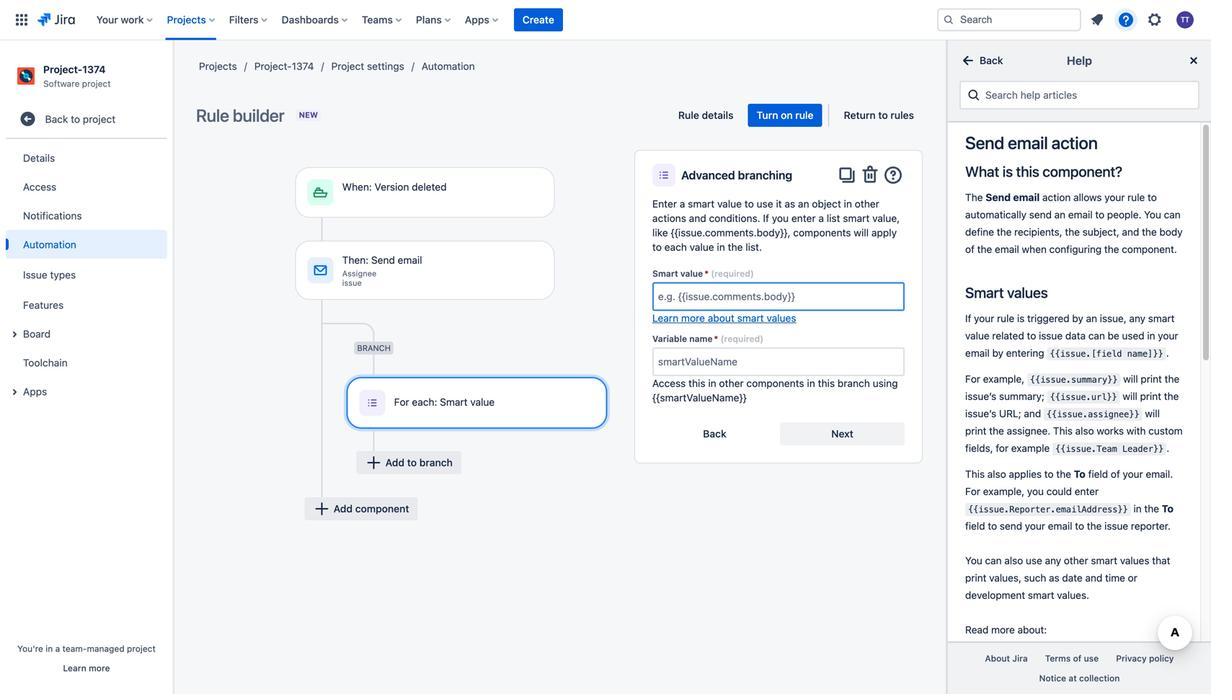 Task type: vqa. For each thing, say whether or not it's contained in the screenshot.
P1374
no



Task type: locate. For each thing, give the bounding box(es) containing it.
1 vertical spatial learn
[[63, 663, 86, 673]]

project inside project-1374 software project
[[82, 78, 111, 89]]

next
[[831, 428, 854, 440]]

duplicate image
[[496, 235, 513, 252], [548, 372, 565, 389]]

learn down team-
[[63, 663, 86, 673]]

1 vertical spatial apps
[[23, 386, 47, 397]]

advanced branching image
[[655, 167, 673, 184]]

0 horizontal spatial 1374
[[82, 63, 106, 75]]

0 vertical spatial access
[[23, 181, 56, 193]]

to down "like"
[[652, 241, 662, 253]]

1 horizontal spatial delete image
[[572, 372, 590, 389]]

0 horizontal spatial add
[[334, 503, 353, 515]]

plans
[[416, 14, 442, 26]]

1 horizontal spatial rule
[[678, 109, 699, 121]]

0 horizontal spatial learn
[[63, 663, 86, 673]]

add component image
[[313, 303, 331, 320]]

apps down toolchain
[[23, 386, 47, 397]]

details link
[[6, 144, 167, 172]]

0 vertical spatial apps
[[465, 14, 489, 26]]

project right managed
[[127, 644, 156, 654]]

access for access
[[23, 181, 56, 193]]

value right each:
[[470, 396, 495, 408]]

in down 'smartvaluename' field
[[807, 377, 815, 389]]

0 horizontal spatial smart
[[440, 396, 468, 408]]

0 horizontal spatial smart
[[688, 198, 715, 210]]

0 horizontal spatial project-
[[43, 63, 82, 75]]

to left rules on the right top of the page
[[878, 109, 888, 121]]

a left team-
[[55, 644, 60, 654]]

1 horizontal spatial more
[[681, 312, 705, 324]]

automation link for notifications
[[6, 230, 167, 259]]

2 vertical spatial a
[[55, 644, 60, 654]]

1 vertical spatial a
[[819, 212, 824, 224]]

close image
[[1185, 52, 1203, 69]]

projects for projects link
[[199, 60, 237, 72]]

back down software
[[45, 113, 68, 125]]

jira
[[1013, 654, 1028, 664]]

access up {{smartvaluename}} on the right bottom
[[652, 377, 686, 389]]

1 vertical spatial (required)
[[721, 334, 764, 344]]

email right then:
[[398, 254, 422, 266]]

privacy policy link
[[1108, 649, 1183, 669]]

0 vertical spatial use
[[757, 198, 773, 210]]

projects link
[[199, 58, 237, 75]]

0 vertical spatial email
[[1008, 133, 1048, 153]]

project
[[331, 60, 364, 72]]

0 vertical spatial other
[[855, 198, 880, 210]]

this down 'smartvaluename' field
[[818, 377, 835, 389]]

apps button
[[6, 377, 167, 406]]

enter
[[652, 198, 677, 210]]

0 vertical spatial back
[[980, 54, 1003, 66]]

add component image
[[313, 221, 331, 238], [313, 500, 331, 518]]

more down managed
[[89, 663, 110, 673]]

to down software
[[71, 113, 80, 125]]

rule left builder
[[196, 105, 229, 125]]

rule inside button
[[678, 109, 699, 121]]

1 horizontal spatial 1374
[[292, 60, 314, 72]]

enter
[[792, 212, 816, 224]]

to for project
[[71, 113, 80, 125]]

0 horizontal spatial send
[[371, 254, 395, 266]]

1 horizontal spatial automation
[[422, 60, 475, 72]]

1 vertical spatial access
[[652, 377, 686, 389]]

apps right plans dropdown button
[[465, 14, 489, 26]]

plans button
[[412, 8, 456, 31]]

component
[[355, 503, 409, 515]]

2 add component image from the top
[[313, 500, 331, 518]]

other
[[855, 198, 880, 210], [719, 377, 744, 389]]

notice at collection link
[[1031, 669, 1129, 689]]

1 vertical spatial back button
[[652, 422, 777, 446]]

smart right each:
[[440, 396, 468, 408]]

add right add to branch image
[[386, 457, 405, 469]]

project- up software
[[43, 63, 82, 75]]

apps inside dropdown button
[[465, 14, 489, 26]]

0 vertical spatial add component image
[[313, 221, 331, 238]]

turn
[[757, 109, 778, 121]]

project-1374
[[254, 60, 314, 72]]

1374 left project
[[292, 60, 314, 72]]

duplicate image for middle delete image
[[548, 372, 565, 389]]

more up name
[[681, 312, 705, 324]]

1 vertical spatial automation link
[[6, 230, 167, 259]]

0 vertical spatial add
[[386, 457, 405, 469]]

back button down {{smartvaluename}} on the right bottom
[[652, 422, 777, 446]]

back down the search field
[[980, 54, 1003, 66]]

0 vertical spatial automation link
[[422, 58, 475, 75]]

add left component
[[334, 503, 353, 515]]

components inside 'access this in other components in this branch using {{smartvaluename}}'
[[747, 377, 804, 389]]

use left 'it'
[[757, 198, 773, 210]]

components down 'smartvaluename' field
[[747, 377, 804, 389]]

1 vertical spatial smart
[[440, 396, 468, 408]]

projects inside dropdown button
[[167, 14, 206, 26]]

1 vertical spatial duplicate image
[[548, 372, 565, 389]]

projects button
[[163, 8, 220, 31]]

teams
[[362, 14, 393, 26]]

help
[[1067, 54, 1092, 67]]

1 horizontal spatial *
[[714, 334, 718, 344]]

you're
[[17, 644, 43, 654]]

automation link down plans dropdown button
[[422, 58, 475, 75]]

0 vertical spatial smart
[[688, 198, 715, 210]]

other up value,
[[855, 198, 880, 210]]

smart
[[688, 198, 715, 210], [843, 212, 870, 224], [737, 312, 764, 324]]

2 vertical spatial smart
[[737, 312, 764, 324]]

smart up and
[[688, 198, 715, 210]]

banner
[[0, 0, 1211, 40]]

value down each
[[681, 269, 703, 279]]

in up {{smartvaluename}} on the right bottom
[[708, 377, 716, 389]]

* right name
[[714, 334, 718, 344]]

this up {{smartvaluename}} on the right bottom
[[689, 377, 706, 389]]

smart right the about at the right of the page
[[737, 312, 764, 324]]

sidebar navigation image
[[157, 58, 189, 87]]

add inside add to branch button
[[386, 457, 405, 469]]

to
[[878, 109, 888, 121], [71, 113, 80, 125], [745, 198, 754, 210], [652, 241, 662, 253], [407, 457, 417, 469]]

1 vertical spatial projects
[[199, 60, 237, 72]]

automation inside sidebar element
[[23, 239, 76, 250]]

projects right "sidebar navigation" "image"
[[199, 60, 237, 72]]

action
[[1052, 133, 1098, 153]]

expand image
[[6, 384, 23, 401]]

list.
[[746, 241, 762, 253]]

banner containing your work
[[0, 0, 1211, 40]]

group containing details
[[6, 139, 167, 410]]

apps button
[[461, 8, 504, 31]]

notifications link
[[6, 201, 167, 230]]

1 vertical spatial use
[[1084, 654, 1099, 664]]

0 vertical spatial components
[[793, 227, 851, 239]]

access link
[[6, 172, 167, 201]]

a left list
[[819, 212, 824, 224]]

0 horizontal spatial access
[[23, 181, 56, 193]]

in inside sidebar element
[[46, 644, 53, 654]]

1 horizontal spatial branch
[[419, 457, 453, 469]]

0 vertical spatial delete image
[[859, 164, 882, 187]]

issue
[[23, 269, 47, 281]]

automation for project settings
[[422, 60, 475, 72]]

add for add to branch
[[386, 457, 405, 469]]

0 horizontal spatial branch
[[357, 344, 391, 353]]

use
[[757, 198, 773, 210], [1084, 654, 1099, 664]]

branch left using
[[838, 377, 870, 389]]

automation link up types
[[6, 230, 167, 259]]

group
[[6, 139, 167, 410]]

1 vertical spatial *
[[714, 334, 718, 344]]

components down list
[[793, 227, 851, 239]]

2 horizontal spatial smart
[[843, 212, 870, 224]]

value,
[[872, 212, 900, 224]]

rule for rule details
[[678, 109, 699, 121]]

0 vertical spatial more
[[681, 312, 705, 324]]

1 vertical spatial delete image
[[520, 235, 538, 252]]

0 vertical spatial duplicate image
[[496, 235, 513, 252]]

terms
[[1045, 654, 1071, 664]]

for each: smart value
[[394, 396, 495, 408]]

an
[[798, 198, 809, 210]]

dashboards
[[282, 14, 339, 26]]

issue
[[342, 278, 362, 288]]

(required) down learn more about smart values
[[721, 334, 764, 344]]

2 vertical spatial project
[[127, 644, 156, 654]]

project right software
[[82, 78, 111, 89]]

0 vertical spatial automation
[[422, 60, 475, 72]]

0 horizontal spatial apps
[[23, 386, 47, 397]]

1 horizontal spatial back
[[703, 428, 727, 440]]

types
[[50, 269, 76, 281]]

delete image
[[859, 164, 882, 187], [520, 235, 538, 252], [572, 372, 590, 389]]

jira image
[[37, 11, 75, 28], [37, 11, 75, 28]]

0 horizontal spatial *
[[705, 269, 709, 279]]

teams button
[[358, 8, 407, 31]]

1 vertical spatial automation
[[23, 239, 76, 250]]

learn more button
[[63, 663, 110, 674]]

add component button
[[305, 497, 418, 521]]

branch
[[357, 344, 391, 353], [838, 377, 870, 389], [419, 457, 453, 469]]

to for branch
[[407, 457, 417, 469]]

advanced
[[681, 168, 735, 182]]

1 horizontal spatial this
[[818, 377, 835, 389]]

1 vertical spatial more
[[89, 663, 110, 673]]

name
[[689, 334, 713, 344]]

learn inside button
[[63, 663, 86, 673]]

automation link
[[422, 58, 475, 75], [6, 230, 167, 259]]

(required) down the
[[711, 269, 754, 279]]

0 horizontal spatial back
[[45, 113, 68, 125]]

1374 up back to project link
[[82, 63, 106, 75]]

0 horizontal spatial a
[[55, 644, 60, 654]]

1 vertical spatial components
[[747, 377, 804, 389]]

1 horizontal spatial learn
[[652, 312, 679, 324]]

more inside button
[[89, 663, 110, 673]]

learn for learn more about smart values
[[652, 312, 679, 324]]

deleted
[[412, 181, 447, 193]]

access inside 'access this in other components in this branch using {{smartvaluename}}'
[[652, 377, 686, 389]]

1 vertical spatial project
[[83, 113, 116, 125]]

1 vertical spatial other
[[719, 377, 744, 389]]

1 vertical spatial branch
[[838, 377, 870, 389]]

a right enter
[[680, 198, 685, 210]]

2 horizontal spatial back
[[980, 54, 1003, 66]]

to inside sidebar element
[[71, 113, 80, 125]]

group inside sidebar element
[[6, 139, 167, 410]]

next button
[[780, 422, 905, 446]]

details
[[23, 152, 55, 164]]

back inside sidebar element
[[45, 113, 68, 125]]

use inside enter a smart value to use it as an object in other actions and conditions. if you enter a list smart value, like {{issue.comments.body}}, components will apply to each value in the list.
[[757, 198, 773, 210]]

learn more image
[[882, 164, 905, 187]]

apps
[[465, 14, 489, 26], [23, 386, 47, 397]]

0 vertical spatial projects
[[167, 14, 206, 26]]

automation down plans dropdown button
[[422, 60, 475, 72]]

settings image
[[1146, 11, 1164, 28]]

0 horizontal spatial automation link
[[6, 230, 167, 259]]

1 vertical spatial email
[[398, 254, 422, 266]]

email inside then: send email assignee issue
[[398, 254, 422, 266]]

smart
[[652, 269, 678, 279], [440, 396, 468, 408]]

1374
[[292, 60, 314, 72], [82, 63, 106, 75]]

project- inside project-1374 software project
[[43, 63, 82, 75]]

to right add to branch image
[[407, 457, 417, 469]]

* up the about at the right of the page
[[705, 269, 709, 279]]

1 this from the left
[[689, 377, 706, 389]]

each
[[665, 241, 687, 253]]

branch down the issue
[[357, 344, 391, 353]]

0 horizontal spatial rule
[[196, 105, 229, 125]]

rule left details at the top right of page
[[678, 109, 699, 121]]

notifications image
[[1089, 11, 1106, 28]]

learn more about smart values link
[[652, 312, 796, 324]]

send inside then: send email assignee issue
[[371, 254, 395, 266]]

1 horizontal spatial smart
[[652, 269, 678, 279]]

use right of
[[1084, 654, 1099, 664]]

1 horizontal spatial project-
[[254, 60, 292, 72]]

0 vertical spatial project
[[82, 78, 111, 89]]

(required) for smart value * (required)
[[711, 269, 754, 279]]

add for add component
[[334, 503, 353, 515]]

2 vertical spatial branch
[[419, 457, 453, 469]]

automation
[[422, 60, 475, 72], [23, 239, 76, 250]]

access inside sidebar element
[[23, 181, 56, 193]]

2 vertical spatial delete image
[[572, 372, 590, 389]]

learn more about smart values
[[652, 312, 796, 324]]

list
[[827, 212, 840, 224]]

learn up variable at the top right of page
[[652, 312, 679, 324]]

more for learn more about smart values
[[681, 312, 705, 324]]

1 vertical spatial add component image
[[313, 500, 331, 518]]

0 horizontal spatial duplicate image
[[496, 235, 513, 252]]

add inside the add component button
[[334, 503, 353, 515]]

2 horizontal spatial branch
[[838, 377, 870, 389]]

1 horizontal spatial add
[[386, 457, 405, 469]]

0 horizontal spatial this
[[689, 377, 706, 389]]

project up the details link
[[83, 113, 116, 125]]

1 horizontal spatial a
[[680, 198, 685, 210]]

project-1374 software project
[[43, 63, 111, 89]]

0 horizontal spatial use
[[757, 198, 773, 210]]

smart up will
[[843, 212, 870, 224]]

filters button
[[225, 8, 273, 31]]

project-1374 link
[[254, 58, 314, 75]]

value
[[717, 198, 742, 210], [690, 241, 714, 253], [681, 269, 703, 279], [470, 396, 495, 408]]

you
[[772, 212, 789, 224]]

automation down notifications
[[23, 239, 76, 250]]

2 horizontal spatial delete image
[[859, 164, 882, 187]]

privacy policy
[[1116, 654, 1174, 664]]

1374 inside project-1374 software project
[[82, 63, 106, 75]]

branch down for each: smart value
[[419, 457, 453, 469]]

other up {{smartvaluename}} on the right bottom
[[719, 377, 744, 389]]

1 horizontal spatial send
[[965, 133, 1004, 153]]

2 horizontal spatial a
[[819, 212, 824, 224]]

1 horizontal spatial duplicate image
[[548, 372, 565, 389]]

1 vertical spatial back
[[45, 113, 68, 125]]

project- up builder
[[254, 60, 292, 72]]

smart down each
[[652, 269, 678, 279]]

0 horizontal spatial other
[[719, 377, 744, 389]]

terms of use
[[1045, 654, 1099, 664]]

1374 for project-1374
[[292, 60, 314, 72]]

version
[[375, 181, 409, 193]]

smartValueName field
[[654, 349, 903, 375]]

1 horizontal spatial back button
[[954, 49, 1012, 72]]

primary element
[[9, 0, 926, 40]]

components inside enter a smart value to use it as an object in other actions and conditions. if you enter a list smart value, like {{issue.comments.body}}, components will apply to each value in the list.
[[793, 227, 851, 239]]

turn on rule button
[[748, 104, 822, 127]]

access down details
[[23, 181, 56, 193]]

in
[[844, 198, 852, 210], [717, 241, 725, 253], [708, 377, 716, 389], [807, 377, 815, 389], [46, 644, 53, 654]]

about jira button
[[977, 649, 1037, 669]]

email left action
[[1008, 133, 1048, 153]]

value right each
[[690, 241, 714, 253]]

1 horizontal spatial automation link
[[422, 58, 475, 75]]

help image
[[1118, 11, 1135, 28]]

actions
[[652, 212, 686, 224]]

0 vertical spatial branch
[[357, 344, 391, 353]]

2 this from the left
[[818, 377, 835, 389]]

add to branch image
[[365, 454, 383, 472]]

project settings
[[331, 60, 404, 72]]

0 vertical spatial *
[[705, 269, 709, 279]]

0 vertical spatial a
[[680, 198, 685, 210]]

project
[[82, 78, 111, 89], [83, 113, 116, 125], [127, 644, 156, 654]]

in right you're
[[46, 644, 53, 654]]

projects up "sidebar navigation" "image"
[[167, 14, 206, 26]]

projects for projects dropdown button
[[167, 14, 206, 26]]

0 horizontal spatial automation
[[23, 239, 76, 250]]

other inside 'access this in other components in this branch using {{smartvaluename}}'
[[719, 377, 744, 389]]

1 vertical spatial add
[[334, 503, 353, 515]]

back button down the search field
[[954, 49, 1012, 72]]

filters
[[229, 14, 259, 26]]

notifications
[[23, 210, 82, 222]]

back down {{smartvaluename}} on the right bottom
[[703, 428, 727, 440]]

will
[[854, 227, 869, 239]]



Task type: describe. For each thing, give the bounding box(es) containing it.
project- for project-1374
[[254, 60, 292, 72]]

like
[[652, 227, 668, 239]]

variable
[[652, 334, 687, 344]]

value up conditions. at the top of the page
[[717, 198, 742, 210]]

enter a smart value to use it as an object in other actions and conditions. if you enter a list smart value, like {{issue.comments.body}}, components will apply to each value in the list.
[[652, 198, 900, 253]]

at
[[1069, 673, 1077, 684]]

board
[[23, 328, 51, 340]]

of
[[1073, 654, 1082, 664]]

change trigger image
[[520, 162, 538, 179]]

in left the
[[717, 241, 725, 253]]

access this in other components in this branch using {{smartvaluename}}
[[652, 377, 898, 404]]

add component image inside button
[[313, 500, 331, 518]]

when: version deleted
[[342, 181, 447, 193]]

create
[[523, 14, 554, 26]]

if
[[763, 212, 769, 224]]

when:
[[342, 181, 372, 193]]

notice at collection
[[1039, 673, 1120, 684]]

board button
[[6, 320, 167, 348]]

for each: smart value button
[[347, 378, 607, 428]]

more for learn more
[[89, 663, 110, 673]]

for
[[394, 396, 409, 408]]

on
[[781, 109, 793, 121]]

0 vertical spatial smart
[[652, 269, 678, 279]]

automation link for project settings
[[422, 58, 475, 75]]

to up conditions. at the top of the page
[[745, 198, 754, 210]]

1374 for project-1374 software project
[[82, 63, 106, 75]]

project- for project-1374 software project
[[43, 63, 82, 75]]

about jira
[[985, 654, 1028, 664]]

you're in a team-managed project
[[17, 644, 156, 654]]

Search field
[[937, 8, 1081, 31]]

rule for rule builder
[[196, 105, 229, 125]]

return to rules
[[844, 109, 914, 121]]

appswitcher icon image
[[13, 11, 30, 28]]

smart inside button
[[440, 396, 468, 408]]

then:
[[342, 254, 369, 266]]

back to project link
[[6, 105, 167, 134]]

issue types link
[[6, 259, 167, 291]]

0 vertical spatial back button
[[954, 49, 1012, 72]]

using
[[873, 377, 898, 389]]

branch inside 'access this in other components in this branch using {{smartvaluename}}'
[[838, 377, 870, 389]]

notice
[[1039, 673, 1066, 684]]

add to branch button
[[357, 451, 461, 474]]

rule details
[[678, 109, 734, 121]]

about
[[985, 654, 1010, 664]]

duplicate image for leftmost delete image
[[496, 235, 513, 252]]

your
[[96, 14, 118, 26]]

learn for learn more
[[63, 663, 86, 673]]

terms of use link
[[1037, 649, 1108, 669]]

1 horizontal spatial smart
[[737, 312, 764, 324]]

details
[[702, 109, 734, 121]]

your work
[[96, 14, 144, 26]]

1 horizontal spatial email
[[1008, 133, 1048, 153]]

(required) for variable name * (required)
[[721, 334, 764, 344]]

managed
[[87, 644, 125, 654]]

in right object
[[844, 198, 852, 210]]

send email action
[[965, 133, 1098, 153]]

features link
[[6, 291, 167, 320]]

collection
[[1079, 673, 1120, 684]]

as
[[785, 198, 795, 210]]

1 add component image from the top
[[313, 221, 331, 238]]

{{smartvaluename}}
[[652, 392, 747, 404]]

e.g. {{issue.comments.body}} field
[[654, 284, 903, 310]]

return
[[844, 109, 876, 121]]

* for smart value
[[705, 269, 709, 279]]

value inside button
[[470, 396, 495, 408]]

conditions.
[[709, 212, 760, 224]]

turn on rule
[[757, 109, 814, 121]]

2 vertical spatial back
[[703, 428, 727, 440]]

expand image
[[6, 326, 23, 343]]

* for variable name
[[714, 334, 718, 344]]

search image
[[943, 14, 955, 26]]

automation for notifications
[[23, 239, 76, 250]]

toolchain link
[[6, 348, 167, 377]]

rule builder
[[196, 105, 284, 125]]

branch inside button
[[419, 457, 453, 469]]

it
[[776, 198, 782, 210]]

{{issue.comments.body}},
[[671, 227, 791, 239]]

policy
[[1149, 654, 1174, 664]]

Search help articles field
[[981, 82, 1193, 108]]

access for access this in other components in this branch using {{smartvaluename}}
[[652, 377, 686, 389]]

1 horizontal spatial use
[[1084, 654, 1099, 664]]

other inside enter a smart value to use it as an object in other actions and conditions. if you enter a list smart value, like {{issue.comments.body}}, components will apply to each value in the list.
[[855, 198, 880, 210]]

add to branch
[[386, 457, 453, 469]]

create button
[[514, 8, 563, 31]]

builder
[[233, 105, 284, 125]]

settings
[[367, 60, 404, 72]]

0 horizontal spatial delete image
[[520, 235, 538, 252]]

your work button
[[92, 8, 158, 31]]

sidebar element
[[0, 40, 173, 694]]

issue types
[[23, 269, 76, 281]]

add component
[[334, 503, 409, 515]]

rule details button
[[670, 104, 742, 127]]

learn more
[[63, 663, 110, 673]]

advanced branching
[[681, 168, 792, 182]]

features
[[23, 299, 64, 311]]

privacy
[[1116, 654, 1147, 664]]

each:
[[412, 396, 437, 408]]

assignee
[[342, 269, 377, 278]]

0 vertical spatial send
[[965, 133, 1004, 153]]

back to project
[[45, 113, 116, 125]]

branching
[[738, 168, 792, 182]]

dashboards button
[[277, 8, 353, 31]]

1 vertical spatial smart
[[843, 212, 870, 224]]

0 horizontal spatial back button
[[652, 422, 777, 446]]

work
[[121, 14, 144, 26]]

duplicate image
[[836, 164, 859, 187]]

to for rules
[[878, 109, 888, 121]]

your profile and settings image
[[1177, 11, 1194, 28]]

apply
[[872, 227, 897, 239]]

apps inside button
[[23, 386, 47, 397]]

about
[[708, 312, 735, 324]]

rules
[[891, 109, 914, 121]]

when: version deleted button
[[295, 167, 555, 218]]

new
[[299, 110, 318, 120]]



